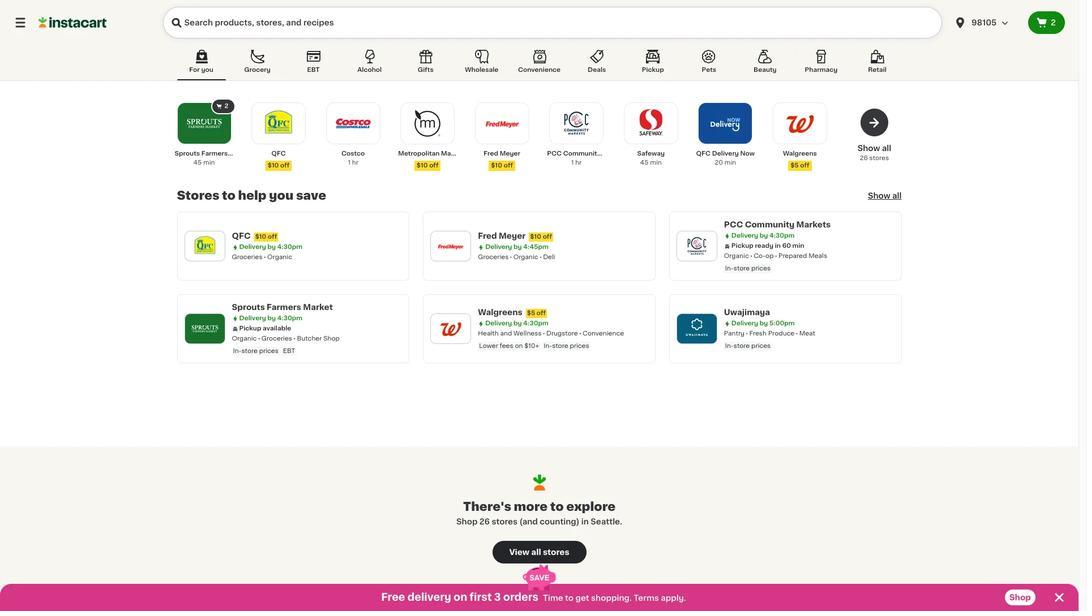 Task type: vqa. For each thing, say whether or not it's contained in the screenshot.
the leftmost PIZZA
no



Task type: locate. For each thing, give the bounding box(es) containing it.
shop right butcher
[[324, 336, 340, 342]]

farmers for sprouts farmers market
[[267, 304, 301, 312]]

pcc community markets
[[725, 221, 831, 229]]

in- down health and wellness drugstore convenience
[[544, 343, 553, 350]]

1 1 from the left
[[348, 160, 351, 166]]

98105 button
[[947, 7, 1029, 39], [954, 7, 1022, 39]]

1 horizontal spatial market
[[303, 304, 333, 312]]

0 vertical spatial markets
[[603, 151, 629, 157]]

0 vertical spatial walgreens
[[784, 151, 818, 157]]

1 horizontal spatial you
[[269, 190, 294, 202]]

1 horizontal spatial pcc
[[725, 221, 744, 229]]

community inside pcc community markets 1 hr
[[564, 151, 602, 157]]

45 inside safeway 45 min
[[641, 160, 649, 166]]

fred meyer logo image
[[436, 232, 466, 261]]

0 vertical spatial in
[[776, 243, 781, 249]]

hr
[[352, 160, 359, 166], [576, 160, 582, 166]]

pcc inside pcc community markets 1 hr
[[547, 151, 562, 157]]

min right 20
[[725, 160, 737, 166]]

farmers for sprouts farmers market 45 min
[[202, 151, 228, 157]]

you inside button
[[201, 67, 214, 73]]

ready
[[756, 243, 774, 249]]

fred
[[484, 151, 499, 157], [478, 232, 497, 240]]

0 horizontal spatial convenience
[[518, 67, 561, 73]]

qfc
[[272, 151, 286, 157], [697, 151, 711, 157], [232, 232, 251, 240]]

view all stores link
[[493, 542, 587, 564]]

delivery by 4:30pm for pickup available
[[239, 316, 303, 322]]

in-store prices down fresh
[[726, 343, 771, 350]]

2 horizontal spatial stores
[[870, 155, 890, 161]]

hr down pcc community markets image
[[576, 160, 582, 166]]

1 vertical spatial shop
[[457, 518, 478, 526]]

1
[[348, 160, 351, 166], [572, 160, 574, 166]]

you right for
[[201, 67, 214, 73]]

1 horizontal spatial sprouts
[[232, 304, 265, 312]]

off
[[281, 163, 290, 169], [430, 163, 439, 169], [504, 163, 513, 169], [801, 163, 810, 169], [268, 234, 277, 240], [543, 234, 552, 240], [537, 311, 546, 317]]

markets for pcc community markets 1 hr
[[603, 151, 629, 157]]

0 horizontal spatial 45
[[194, 160, 202, 166]]

by for fred meyer logo
[[514, 244, 522, 250]]

1 vertical spatial stores
[[492, 518, 518, 526]]

shop inside 'button'
[[1010, 594, 1032, 602]]

in down explore
[[582, 518, 589, 526]]

ebt down organic groceries butcher shop
[[283, 348, 295, 355]]

26 inside show all 26 stores
[[861, 155, 868, 161]]

stores up "show all"
[[870, 155, 890, 161]]

1 horizontal spatial 1
[[572, 160, 574, 166]]

in- down the pickup available
[[233, 348, 242, 355]]

0 horizontal spatial 26
[[480, 518, 490, 526]]

pets button
[[685, 48, 734, 80]]

2 horizontal spatial market
[[441, 151, 464, 157]]

pcc up the pickup ready in 60 min
[[725, 221, 744, 229]]

1 vertical spatial all
[[893, 192, 902, 200]]

shop button
[[1006, 590, 1036, 606]]

market up stores to help you save
[[229, 151, 252, 157]]

fred down fred meyer image
[[484, 151, 499, 157]]

qfc down qfc image
[[272, 151, 286, 157]]

markets left safeway
[[603, 151, 629, 157]]

by for "qfc logo"
[[268, 244, 276, 250]]

min up stores
[[203, 160, 215, 166]]

min inside sprouts farmers market 45 min
[[203, 160, 215, 166]]

0 horizontal spatial in
[[582, 518, 589, 526]]

delivery
[[713, 151, 739, 157], [732, 233, 759, 239], [239, 244, 266, 250], [486, 244, 512, 250], [239, 316, 266, 322], [486, 321, 512, 327], [732, 321, 759, 327]]

2 1 from the left
[[572, 160, 574, 166]]

min for sprouts
[[203, 160, 215, 166]]

convenience down search field
[[518, 67, 561, 73]]

delivery by 4:30pm up groceries organic
[[239, 244, 303, 250]]

off down metropolitan
[[430, 163, 439, 169]]

1 vertical spatial 2
[[225, 103, 229, 109]]

in-store prices down co- at the right top
[[726, 266, 771, 272]]

2 horizontal spatial all
[[893, 192, 902, 200]]

shop left close icon
[[1010, 594, 1032, 602]]

2 hr from the left
[[576, 160, 582, 166]]

26 inside "there's more to explore shop 26 stores (and counting) in seattle."
[[480, 518, 490, 526]]

2 vertical spatial all
[[532, 549, 541, 557]]

1 vertical spatial in-store prices
[[726, 343, 771, 350]]

1 vertical spatial sprouts
[[232, 304, 265, 312]]

by for pcc community markets logo
[[760, 233, 769, 239]]

delivery up groceries organic deli
[[486, 244, 512, 250]]

1 horizontal spatial pickup
[[642, 67, 664, 73]]

delivery for walgreens logo
[[486, 321, 512, 327]]

prices down drugstore
[[570, 343, 590, 350]]

beauty
[[754, 67, 777, 73]]

1 vertical spatial to
[[551, 501, 564, 513]]

0 horizontal spatial 2
[[225, 103, 229, 109]]

prices
[[752, 266, 771, 272], [570, 343, 590, 350], [752, 343, 771, 350], [259, 348, 279, 355]]

orders
[[504, 593, 539, 603]]

show down show all 26 stores
[[869, 192, 891, 200]]

1 horizontal spatial 26
[[861, 155, 868, 161]]

hr inside costco 1 hr
[[352, 160, 359, 166]]

stores inside show all 26 stores
[[870, 155, 890, 161]]

pcc community markets 1 hr
[[547, 151, 629, 166]]

organic up sprouts farmers market
[[268, 254, 292, 261]]

4:30pm down sprouts farmers market
[[277, 316, 303, 322]]

delivery by 4:45pm
[[486, 244, 549, 250]]

None search field
[[163, 7, 943, 39]]

2 45 from the left
[[641, 160, 649, 166]]

show up "show all"
[[858, 144, 881, 152]]

sprouts for sprouts farmers market 45 min
[[175, 151, 200, 157]]

fred meyer $10 off down fred meyer image
[[484, 151, 521, 169]]

pickup for sprouts farmers market
[[239, 326, 261, 332]]

to inside "there's more to explore shop 26 stores (and counting) in seattle."
[[551, 501, 564, 513]]

1 horizontal spatial farmers
[[267, 304, 301, 312]]

4:30pm up 60
[[770, 233, 795, 239]]

1 vertical spatial walgreens $5 off
[[478, 309, 546, 317]]

sprouts inside sprouts farmers market 45 min
[[175, 151, 200, 157]]

butcher
[[297, 336, 322, 342]]

qfc $10 off up groceries organic
[[232, 232, 277, 240]]

off down fred meyer image
[[504, 163, 513, 169]]

all inside show all popup button
[[893, 192, 902, 200]]

2 horizontal spatial qfc
[[697, 151, 711, 157]]

prepared
[[779, 253, 808, 260]]

for
[[189, 67, 200, 73]]

$5 down walgreens "image" at the right of page
[[791, 163, 799, 169]]

delivery up the pickup available
[[239, 316, 266, 322]]

1 vertical spatial markets
[[797, 221, 831, 229]]

in left 60
[[776, 243, 781, 249]]

qfc $10 off down qfc image
[[268, 151, 290, 169]]

walgreens $5 off
[[784, 151, 818, 169], [478, 309, 546, 317]]

0 horizontal spatial walgreens
[[478, 309, 523, 317]]

meyer
[[500, 151, 521, 157], [499, 232, 526, 240]]

meyer up the delivery by 4:45pm
[[499, 232, 526, 240]]

costco image
[[334, 104, 373, 143]]

0 horizontal spatial pcc
[[547, 151, 562, 157]]

there's more to explore shop 26 stores (and counting) in seattle.
[[457, 501, 623, 526]]

0 horizontal spatial hr
[[352, 160, 359, 166]]

2 vertical spatial pickup
[[239, 326, 261, 332]]

shop
[[324, 336, 340, 342], [457, 518, 478, 526], [1010, 594, 1032, 602]]

counting)
[[540, 518, 580, 526]]

groceries down the delivery by 4:45pm
[[478, 254, 509, 261]]

groceries right "qfc logo"
[[232, 254, 263, 261]]

community up the pickup ready in 60 min
[[745, 221, 795, 229]]

0 vertical spatial show
[[858, 144, 881, 152]]

delivery up 'ready'
[[732, 233, 759, 239]]

0 horizontal spatial farmers
[[202, 151, 228, 157]]

1 vertical spatial fred meyer $10 off
[[478, 232, 552, 240]]

1 horizontal spatial convenience
[[583, 331, 625, 337]]

all inside view all stores button
[[532, 549, 541, 557]]

sprouts
[[175, 151, 200, 157], [232, 304, 265, 312]]

farmers inside sprouts farmers market 45 min
[[202, 151, 228, 157]]

1 vertical spatial walgreens
[[478, 309, 523, 317]]

ebt left the alcohol
[[307, 67, 320, 73]]

meyer down fred meyer image
[[500, 151, 521, 157]]

1 vertical spatial on
[[454, 593, 468, 603]]

produce
[[769, 331, 795, 337]]

1 vertical spatial pcc
[[725, 221, 744, 229]]

all for show all
[[893, 192, 902, 200]]

1 vertical spatial 26
[[480, 518, 490, 526]]

shop down there's
[[457, 518, 478, 526]]

fred up the delivery by 4:45pm
[[478, 232, 497, 240]]

1 horizontal spatial community
[[745, 221, 795, 229]]

groceries down available
[[262, 336, 292, 342]]

show all button
[[869, 190, 902, 202]]

0 vertical spatial pickup
[[642, 67, 664, 73]]

pickup up safeway image
[[642, 67, 664, 73]]

sprouts farmers market logo image
[[190, 314, 220, 344]]

in- down pantry
[[726, 343, 734, 350]]

$10 up 4:45pm
[[531, 234, 542, 240]]

walgreens up and
[[478, 309, 523, 317]]

prices down fresh
[[752, 343, 771, 350]]

45 up stores
[[194, 160, 202, 166]]

0 vertical spatial walgreens $5 off
[[784, 151, 818, 169]]

98105
[[972, 19, 997, 27]]

delivery by 4:30pm
[[732, 233, 795, 239], [239, 244, 303, 250], [239, 316, 303, 322], [486, 321, 549, 327]]

$10
[[268, 163, 279, 169], [417, 163, 428, 169], [491, 163, 503, 169], [255, 234, 267, 240], [531, 234, 542, 240]]

sprouts down sprouts farmers market image
[[175, 151, 200, 157]]

0 horizontal spatial you
[[201, 67, 214, 73]]

2 horizontal spatial pickup
[[732, 243, 754, 249]]

pcc community markets image
[[558, 104, 596, 143]]

delivery down uwajimaya
[[732, 321, 759, 327]]

0 vertical spatial 2
[[1052, 19, 1057, 27]]

by
[[760, 233, 769, 239], [268, 244, 276, 250], [514, 244, 522, 250], [268, 316, 276, 322], [514, 321, 522, 327], [760, 321, 769, 327]]

1 horizontal spatial stores
[[543, 549, 570, 557]]

delivery by 4:30pm for drugstore
[[486, 321, 549, 327]]

walgreens logo image
[[436, 314, 466, 344]]

0 vertical spatial sprouts
[[175, 151, 200, 157]]

0 vertical spatial pcc
[[547, 151, 562, 157]]

4:30pm up groceries organic
[[277, 244, 303, 250]]

2
[[1052, 19, 1057, 27], [225, 103, 229, 109]]

community for pcc community markets 1 hr
[[564, 151, 602, 157]]

farmers
[[202, 151, 228, 157], [267, 304, 301, 312]]

2 vertical spatial to
[[566, 595, 574, 603]]

markets for pcc community markets
[[797, 221, 831, 229]]

show for show all 26 stores
[[858, 144, 881, 152]]

pickup
[[642, 67, 664, 73], [732, 243, 754, 249], [239, 326, 261, 332]]

retail button
[[854, 48, 902, 80]]

to inside tab panel
[[222, 190, 236, 202]]

1 in-store prices from the top
[[726, 266, 771, 272]]

1 horizontal spatial to
[[551, 501, 564, 513]]

in- down the pickup ready in 60 min
[[726, 266, 734, 272]]

1 horizontal spatial 2
[[1052, 19, 1057, 27]]

$10 inside metropolitan market $10 off
[[417, 163, 428, 169]]

(and
[[520, 518, 538, 526]]

0 vertical spatial 26
[[861, 155, 868, 161]]

1 hr from the left
[[352, 160, 359, 166]]

pcc community markets logo image
[[683, 232, 712, 261]]

1 horizontal spatial in
[[776, 243, 781, 249]]

min inside qfc delivery now 20 min
[[725, 160, 737, 166]]

all inside show all 26 stores
[[883, 144, 892, 152]]

to up counting)
[[551, 501, 564, 513]]

hr down costco
[[352, 160, 359, 166]]

grocery
[[244, 67, 271, 73]]

uwajimaya logo image
[[683, 314, 712, 344]]

0 horizontal spatial sprouts
[[175, 151, 200, 157]]

0 horizontal spatial pickup
[[239, 326, 261, 332]]

by up wellness
[[514, 321, 522, 327]]

1 vertical spatial you
[[269, 190, 294, 202]]

off up groceries organic
[[268, 234, 277, 240]]

deals
[[588, 67, 606, 73]]

convenience inside "stores to help you save" tab panel
[[583, 331, 625, 337]]

on left the first
[[454, 593, 468, 603]]

farmers up available
[[267, 304, 301, 312]]

qfc $10 off
[[268, 151, 290, 169], [232, 232, 277, 240]]

1 vertical spatial in
[[582, 518, 589, 526]]

0 horizontal spatial community
[[564, 151, 602, 157]]

min for qfc
[[725, 160, 737, 166]]

45
[[194, 160, 202, 166], [641, 160, 649, 166]]

0 vertical spatial shop
[[324, 336, 340, 342]]

0 vertical spatial convenience
[[518, 67, 561, 73]]

sprouts farmers market
[[232, 304, 333, 312]]

pcc down pcc community markets image
[[547, 151, 562, 157]]

delivery for pcc community markets logo
[[732, 233, 759, 239]]

there's
[[463, 501, 512, 513]]

0 horizontal spatial market
[[229, 151, 252, 157]]

safeway 45 min
[[638, 151, 665, 166]]

save image
[[523, 565, 556, 591]]

2 in-store prices from the top
[[726, 343, 771, 350]]

45 down safeway
[[641, 160, 649, 166]]

1 horizontal spatial 45
[[641, 160, 649, 166]]

1 horizontal spatial $5
[[791, 163, 799, 169]]

1 horizontal spatial all
[[883, 144, 892, 152]]

ebt inside "stores to help you save" tab panel
[[283, 348, 295, 355]]

show inside show all 26 stores
[[858, 144, 881, 152]]

market right metropolitan
[[441, 151, 464, 157]]

on inside "stores to help you save" tab panel
[[515, 343, 523, 350]]

by up groceries organic
[[268, 244, 276, 250]]

on
[[515, 343, 523, 350], [454, 593, 468, 603]]

Search field
[[163, 7, 943, 39]]

$5 up wellness
[[527, 311, 536, 317]]

in
[[776, 243, 781, 249], [582, 518, 589, 526]]

1 vertical spatial qfc $10 off
[[232, 232, 277, 240]]

show inside popup button
[[869, 192, 891, 200]]

show
[[858, 144, 881, 152], [869, 192, 891, 200]]

2 horizontal spatial shop
[[1010, 594, 1032, 602]]

store down the pickup available
[[242, 348, 258, 355]]

farmers down sprouts farmers market image
[[202, 151, 228, 157]]

shop inside "there's more to explore shop 26 stores (and counting) in seattle."
[[457, 518, 478, 526]]

0 vertical spatial all
[[883, 144, 892, 152]]

1 vertical spatial show
[[869, 192, 891, 200]]

1 horizontal spatial markets
[[797, 221, 831, 229]]

1 horizontal spatial shop
[[457, 518, 478, 526]]

all for view all stores
[[532, 549, 541, 557]]

by up available
[[268, 316, 276, 322]]

for you
[[189, 67, 214, 73]]

0 vertical spatial to
[[222, 190, 236, 202]]

markets inside pcc community markets 1 hr
[[603, 151, 629, 157]]

1 down pcc community markets image
[[572, 160, 574, 166]]

fred meyer $10 off up the delivery by 4:45pm
[[478, 232, 552, 240]]

qfc up groceries organic
[[232, 232, 251, 240]]

pickup up in-store prices ebt
[[239, 326, 261, 332]]

1 45 from the left
[[194, 160, 202, 166]]

0 horizontal spatial on
[[454, 593, 468, 603]]

market for sprouts farmers market 45 min
[[229, 151, 252, 157]]

1 horizontal spatial on
[[515, 343, 523, 350]]

0 horizontal spatial markets
[[603, 151, 629, 157]]

you
[[201, 67, 214, 73], [269, 190, 294, 202]]

4:30pm up wellness
[[524, 321, 549, 327]]

1 down costco
[[348, 160, 351, 166]]

convenience right drugstore
[[583, 331, 625, 337]]

apply.
[[661, 595, 687, 603]]

0 vertical spatial community
[[564, 151, 602, 157]]

26
[[861, 155, 868, 161], [480, 518, 490, 526]]

delivery for "qfc logo"
[[239, 244, 266, 250]]

market inside sprouts farmers market 45 min
[[229, 151, 252, 157]]

1 vertical spatial farmers
[[267, 304, 301, 312]]

by for the uwajimaya logo
[[760, 321, 769, 327]]

0 horizontal spatial to
[[222, 190, 236, 202]]

market up butcher
[[303, 304, 333, 312]]

qfc down the qfc delivery now image
[[697, 151, 711, 157]]

0 vertical spatial ebt
[[307, 67, 320, 73]]

markets
[[603, 151, 629, 157], [797, 221, 831, 229]]

delivery up and
[[486, 321, 512, 327]]

walgreens image
[[781, 104, 820, 143]]

health and wellness drugstore convenience
[[478, 331, 625, 337]]

$10 down metropolitan
[[417, 163, 428, 169]]

delivery up 20
[[713, 151, 739, 157]]

by up 'ready'
[[760, 233, 769, 239]]

delivery by 4:30pm for organic
[[239, 244, 303, 250]]

convenience
[[518, 67, 561, 73], [583, 331, 625, 337]]

by up groceries organic deli
[[514, 244, 522, 250]]

0 vertical spatial in-store prices
[[726, 266, 771, 272]]

stores inside "there's more to explore shop 26 stores (and counting) in seattle."
[[492, 518, 518, 526]]

min up the prepared
[[793, 243, 805, 249]]

1 vertical spatial ebt
[[283, 348, 295, 355]]

qfc image
[[260, 104, 298, 143]]

0 vertical spatial you
[[201, 67, 214, 73]]

0 vertical spatial farmers
[[202, 151, 228, 157]]

1 horizontal spatial walgreens $5 off
[[784, 151, 818, 169]]

0 horizontal spatial $5
[[527, 311, 536, 317]]

pickup button
[[629, 48, 678, 80]]

2 horizontal spatial to
[[566, 595, 574, 603]]

1 horizontal spatial hr
[[576, 160, 582, 166]]

in inside "there's more to explore shop 26 stores (and counting) in seattle."
[[582, 518, 589, 526]]

markets up meals
[[797, 221, 831, 229]]

walgreens down walgreens "image" at the right of page
[[784, 151, 818, 157]]

all
[[883, 144, 892, 152], [893, 192, 902, 200], [532, 549, 541, 557]]

min down safeway
[[651, 160, 662, 166]]

instacart image
[[39, 16, 107, 29]]

1 vertical spatial pickup
[[732, 243, 754, 249]]

in-
[[726, 266, 734, 272], [544, 343, 553, 350], [726, 343, 734, 350], [233, 348, 242, 355]]

qfc inside qfc delivery now 20 min
[[697, 151, 711, 157]]

2 98105 button from the left
[[954, 7, 1022, 39]]

sprouts up the pickup available
[[232, 304, 265, 312]]

1 98105 button from the left
[[947, 7, 1029, 39]]

in-store prices ebt
[[233, 348, 295, 355]]

min
[[203, 160, 215, 166], [651, 160, 662, 166], [725, 160, 737, 166], [793, 243, 805, 249]]

safeway
[[638, 151, 665, 157]]

organic down the pickup available
[[232, 336, 257, 342]]

delivery by 4:30pm up wellness
[[486, 321, 549, 327]]

seattle.
[[591, 518, 623, 526]]



Task type: describe. For each thing, give the bounding box(es) containing it.
1 vertical spatial meyer
[[499, 232, 526, 240]]

pickup ready in 60 min
[[732, 243, 805, 249]]

0 vertical spatial fred meyer $10 off
[[484, 151, 521, 169]]

close image
[[1053, 592, 1067, 605]]

store down the pickup ready in 60 min
[[734, 266, 750, 272]]

sprouts for sprouts farmers market
[[232, 304, 265, 312]]

off up health and wellness drugstore convenience
[[537, 311, 546, 317]]

4:30pm for organic
[[277, 244, 303, 250]]

45 inside sprouts farmers market 45 min
[[194, 160, 202, 166]]

stores
[[177, 190, 220, 202]]

shopping.
[[592, 595, 632, 603]]

min for pickup
[[793, 243, 805, 249]]

fred meyer image
[[483, 104, 522, 143]]

costco 1 hr
[[342, 151, 365, 166]]

show for show all
[[869, 192, 891, 200]]

prices down organic groceries butcher shop
[[259, 348, 279, 355]]

retail
[[869, 67, 887, 73]]

0 vertical spatial $5
[[791, 163, 799, 169]]

organic co-op prepared meals
[[725, 253, 828, 260]]

min inside safeway 45 min
[[651, 160, 662, 166]]

0 vertical spatial fred
[[484, 151, 499, 157]]

you inside tab panel
[[269, 190, 294, 202]]

$10 up stores to help you save
[[268, 163, 279, 169]]

pickup for pcc community markets
[[732, 243, 754, 249]]

get
[[576, 595, 590, 603]]

metropolitan market $10 off
[[398, 151, 464, 169]]

community for pcc community markets
[[745, 221, 795, 229]]

wholesale
[[465, 67, 499, 73]]

delivery inside qfc delivery now 20 min
[[713, 151, 739, 157]]

prices down co- at the right top
[[752, 266, 771, 272]]

60
[[783, 243, 792, 249]]

pcc for pcc community markets 1 hr
[[547, 151, 562, 157]]

show all 26 stores
[[858, 144, 892, 161]]

beauty button
[[741, 48, 790, 80]]

0 horizontal spatial qfc
[[232, 232, 251, 240]]

delivery for the uwajimaya logo
[[732, 321, 759, 327]]

hr inside pcc community markets 1 hr
[[576, 160, 582, 166]]

explore
[[567, 501, 616, 513]]

organic groceries butcher shop
[[232, 336, 340, 342]]

view
[[510, 549, 530, 557]]

available
[[263, 326, 291, 332]]

2 inside button
[[1052, 19, 1057, 27]]

qfc for qfc
[[272, 151, 286, 157]]

co-
[[754, 253, 766, 260]]

pharmacy button
[[797, 48, 846, 80]]

ebt button
[[289, 48, 338, 80]]

view all stores
[[510, 549, 570, 557]]

all for show all 26 stores
[[883, 144, 892, 152]]

groceries for groceries organic deli
[[478, 254, 509, 261]]

free delivery on first 3 orders time to get shopping. terms apply.
[[381, 593, 687, 603]]

convenience button
[[514, 48, 566, 80]]

pets
[[702, 67, 717, 73]]

meals
[[809, 253, 828, 260]]

organic down the delivery by 4:45pm
[[514, 254, 539, 261]]

show all
[[869, 192, 902, 200]]

terms
[[634, 595, 659, 603]]

5:00pm
[[770, 321, 795, 327]]

delivery by 5:00pm
[[732, 321, 795, 327]]

save
[[296, 190, 326, 202]]

qfc delivery now image
[[707, 104, 745, 143]]

in inside "stores to help you save" tab panel
[[776, 243, 781, 249]]

op
[[766, 253, 774, 260]]

gifts button
[[402, 48, 450, 80]]

by for the sprouts farmers market logo
[[268, 316, 276, 322]]

1 inside pcc community markets 1 hr
[[572, 160, 574, 166]]

pickup inside pickup button
[[642, 67, 664, 73]]

sprouts farmers market 45 min
[[175, 151, 252, 166]]

and
[[501, 331, 512, 337]]

$10+
[[525, 343, 540, 350]]

$10 up groceries organic
[[255, 234, 267, 240]]

$10 down fred meyer image
[[491, 163, 503, 169]]

lower fees on $10+ in-store prices
[[479, 343, 590, 350]]

gifts
[[418, 67, 434, 73]]

off inside metropolitan market $10 off
[[430, 163, 439, 169]]

wholesale button
[[458, 48, 506, 80]]

help
[[238, 190, 267, 202]]

uwajimaya
[[725, 309, 771, 317]]

pantry fresh produce meat
[[725, 331, 816, 337]]

shop inside "stores to help you save" tab panel
[[324, 336, 340, 342]]

delivery for fred meyer logo
[[486, 244, 512, 250]]

pantry
[[725, 331, 745, 337]]

fees
[[500, 343, 514, 350]]

to inside free delivery on first 3 orders time to get shopping. terms apply.
[[566, 595, 574, 603]]

stores to help you save tab panel
[[171, 99, 908, 364]]

alcohol
[[358, 67, 382, 73]]

3
[[495, 593, 501, 603]]

first
[[470, 593, 492, 603]]

shop categories tab list
[[177, 48, 902, 80]]

20
[[715, 160, 724, 166]]

4:30pm for pickup ready in 60 min
[[770, 233, 795, 239]]

metropolitan
[[398, 151, 440, 157]]

groceries organic deli
[[478, 254, 556, 261]]

pcc for pcc community markets
[[725, 221, 744, 229]]

fresh
[[750, 331, 767, 337]]

stores to help you save
[[177, 190, 326, 202]]

pharmacy
[[805, 67, 838, 73]]

1 vertical spatial fred
[[478, 232, 497, 240]]

now
[[741, 151, 755, 157]]

free
[[381, 593, 405, 603]]

on for fees
[[515, 343, 523, 350]]

qfc for qfc delivery now
[[697, 151, 711, 157]]

qfc delivery now 20 min
[[697, 151, 755, 166]]

health
[[478, 331, 499, 337]]

market for sprouts farmers market
[[303, 304, 333, 312]]

store down pantry
[[734, 343, 750, 350]]

drugstore
[[547, 331, 578, 337]]

off up 4:45pm
[[543, 234, 552, 240]]

off down walgreens "image" at the right of page
[[801, 163, 810, 169]]

0 horizontal spatial walgreens $5 off
[[478, 309, 546, 317]]

delivery
[[408, 593, 452, 603]]

more
[[514, 501, 548, 513]]

4:30pm for drugstore
[[524, 321, 549, 327]]

metropolitan market image
[[409, 104, 447, 143]]

2 inside "stores to help you save" tab panel
[[225, 103, 229, 109]]

view all stores button
[[493, 542, 587, 564]]

wellness
[[514, 331, 542, 337]]

by for walgreens logo
[[514, 321, 522, 327]]

alcohol button
[[345, 48, 394, 80]]

organic left co- at the right top
[[725, 253, 749, 260]]

store down drugstore
[[553, 343, 569, 350]]

meat
[[800, 331, 816, 337]]

lower
[[479, 343, 499, 350]]

groceries for groceries organic
[[232, 254, 263, 261]]

4:30pm for pickup available
[[277, 316, 303, 322]]

0 vertical spatial qfc $10 off
[[268, 151, 290, 169]]

groceries organic
[[232, 254, 292, 261]]

4:45pm
[[524, 244, 549, 250]]

market inside metropolitan market $10 off
[[441, 151, 464, 157]]

costco
[[342, 151, 365, 157]]

off down qfc image
[[281, 163, 290, 169]]

qfc logo image
[[190, 232, 220, 261]]

ebt inside button
[[307, 67, 320, 73]]

2 button
[[1029, 11, 1066, 34]]

delivery by 4:30pm for pickup ready in 60 min
[[732, 233, 795, 239]]

1 vertical spatial $5
[[527, 311, 536, 317]]

deli
[[543, 254, 556, 261]]

time
[[543, 595, 564, 603]]

on for delivery
[[454, 593, 468, 603]]

sprouts farmers market image
[[185, 104, 224, 143]]

grocery button
[[233, 48, 282, 80]]

pickup available
[[239, 326, 291, 332]]

convenience inside button
[[518, 67, 561, 73]]

safeway image
[[632, 104, 671, 143]]

deals button
[[573, 48, 622, 80]]

delivery for the sprouts farmers market logo
[[239, 316, 266, 322]]

stores inside button
[[543, 549, 570, 557]]

0 vertical spatial meyer
[[500, 151, 521, 157]]

1 inside costco 1 hr
[[348, 160, 351, 166]]



